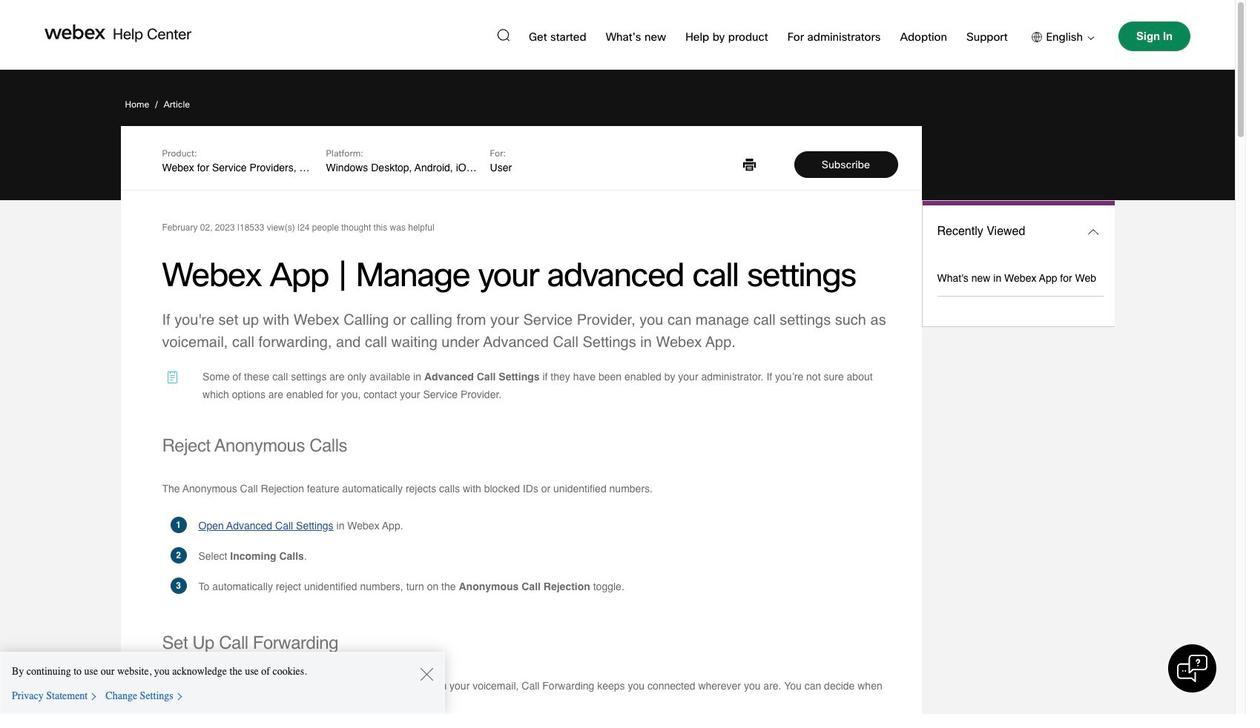 Task type: locate. For each thing, give the bounding box(es) containing it.
article
[[162, 365, 898, 714]]

chat help image
[[1178, 654, 1208, 684]]

search icon image
[[497, 29, 510, 41]]

webex for service providers, ,webex app, ,webex calling element
[[162, 161, 313, 176]]

privacy alert dialog
[[0, 652, 445, 714]]



Task type: vqa. For each thing, say whether or not it's contained in the screenshot.
bottommost the search icon
no



Task type: describe. For each thing, give the bounding box(es) containing it.
print pdf image
[[743, 158, 756, 171]]

webex logo image
[[45, 24, 105, 39]]

user element
[[490, 161, 512, 176]]

windows desktop, ,android, ,ios, ,mac element
[[326, 161, 477, 176]]

arrow image
[[1083, 36, 1095, 40]]



